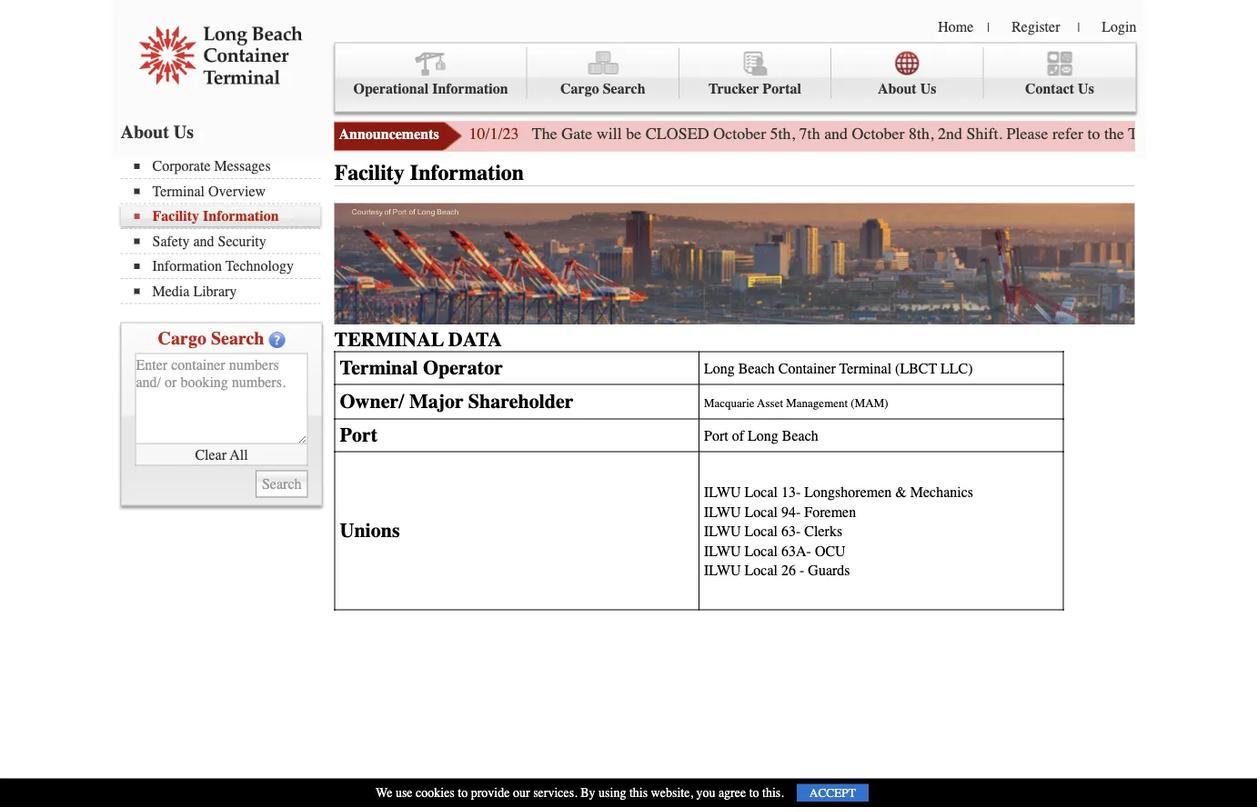 Task type: vqa. For each thing, say whether or not it's contained in the screenshot.
Mechanics
yes



Task type: describe. For each thing, give the bounding box(es) containing it.
26
[[781, 562, 796, 579]]

2nd
[[938, 125, 963, 143]]

-
[[800, 562, 804, 579]]

clear all button
[[135, 444, 308, 466]]

and inside the corporate messages terminal overview facility information safety and security information technology media library
[[193, 233, 214, 250]]

operational
[[353, 81, 429, 97]]

menu bar containing corporate messages
[[121, 156, 330, 304]]

accept
[[809, 786, 856, 801]]

security
[[218, 233, 266, 250]]

all
[[230, 446, 248, 463]]

register link
[[1012, 18, 1060, 35]]

hours
[[1206, 125, 1246, 143]]

2 ilwu from the top
[[704, 523, 741, 540]]

shareholder
[[468, 390, 574, 413]]

search inside menu bar
[[603, 81, 645, 97]]

1 horizontal spatial to
[[749, 786, 759, 801]]

safety and security link
[[134, 233, 321, 250]]

1 | from the left
[[987, 20, 990, 35]]

the
[[532, 125, 557, 143]]

our
[[513, 786, 530, 801]]

using
[[599, 786, 626, 801]]

13-
[[781, 484, 801, 501]]

portal
[[763, 81, 801, 97]]

1 horizontal spatial and
[[824, 125, 848, 143]]

4 ilwu from the top
[[704, 562, 741, 579]]

corporate messages terminal overview facility information safety and security information technology media library
[[152, 158, 294, 300]]

2 local from the top
[[745, 504, 778, 521]]

​​unions
[[340, 519, 400, 542]]

about inside menu bar
[[878, 81, 917, 97]]

0 horizontal spatial us
[[174, 121, 194, 142]]

​​​​terminal data
[[334, 329, 502, 352]]

(mam)
[[851, 396, 888, 410]]

services.
[[533, 786, 577, 801]]

overview
[[208, 183, 266, 200]]

information technology link
[[134, 258, 321, 275]]

0 horizontal spatial to
[[458, 786, 468, 801]]

cargo inside menu bar
[[560, 81, 599, 97]]

announcements
[[339, 126, 439, 143]]

​​owner/ major shareholder
[[340, 390, 574, 413]]

​​owner/
[[340, 390, 404, 413]]

about us link
[[832, 48, 984, 99]]

major
[[409, 390, 464, 413]]

login
[[1102, 18, 1137, 35]]

about us inside menu bar
[[878, 81, 936, 97]]

operational information link
[[335, 48, 527, 99]]

7th
[[799, 125, 820, 143]]

3 local from the top
[[745, 523, 778, 540]]

1 vertical spatial terminal
[[839, 361, 892, 377]]

63-
[[781, 523, 801, 540]]

corporate messages link
[[134, 158, 321, 175]]

​port of long beach
[[704, 428, 818, 445]]

menu bar containing operational information
[[334, 42, 1137, 112]]

clear all
[[195, 446, 248, 463]]

ocu
[[815, 543, 846, 560]]

llc)
[[941, 361, 973, 377]]

4 local from the top
[[745, 543, 778, 560]]

trucker
[[709, 81, 759, 97]]

information down 10/1/23
[[410, 161, 524, 186]]

this
[[629, 786, 648, 801]]

​​port
[[340, 424, 378, 447]]

clear
[[195, 446, 227, 463]]

8th,
[[909, 125, 934, 143]]

10/1/23
[[469, 125, 519, 143]]

of
[[732, 428, 744, 445]]

us for about us link
[[920, 81, 936, 97]]

operator
[[423, 357, 503, 380]]

messages
[[214, 158, 271, 175]]

5 local from the top
[[745, 562, 778, 579]]

63a-
[[781, 543, 811, 560]]

0 vertical spatial beach
[[738, 361, 775, 377]]

closed
[[646, 125, 709, 143]]

longshoremen
[[804, 484, 892, 501]]

we use cookies to provide our services. by using this website, you agree to this.
[[376, 786, 784, 801]]

website,
[[651, 786, 693, 801]]

(lbct
[[895, 361, 937, 377]]

login link
[[1102, 18, 1137, 35]]

by
[[581, 786, 595, 801]]

​​long beach container terminal (lbct llc)
[[704, 361, 973, 377]]

macquarie asset management (mam)
[[704, 396, 888, 410]]

safety
[[152, 233, 190, 250]]

​port
[[704, 428, 728, 445]]

long
[[748, 428, 778, 445]]



Task type: locate. For each thing, give the bounding box(es) containing it.
facility inside the corporate messages terminal overview facility information safety and security information technology media library
[[152, 208, 199, 225]]

​ilwu
[[704, 484, 741, 501]]

w
[[1250, 125, 1257, 143]]

1 horizontal spatial about us
[[878, 81, 936, 97]]

facility
[[334, 161, 405, 186], [152, 208, 199, 225]]

cargo down media
[[158, 328, 206, 349]]

management
[[786, 396, 848, 410]]

1 october from the left
[[713, 125, 766, 143]]

0 horizontal spatial cargo search
[[158, 328, 264, 349]]

about
[[878, 81, 917, 97], [121, 121, 169, 142]]

facility up safety on the top of the page
[[152, 208, 199, 225]]

local left the 26
[[745, 562, 778, 579]]

10/1/23 the gate will be closed october 5th, 7th and october 8th, 2nd shift. please refer to the truck gate hours w
[[469, 125, 1257, 143]]

2 horizontal spatial to
[[1088, 125, 1100, 143]]

information up media
[[152, 258, 222, 275]]

to left this.
[[749, 786, 759, 801]]

to left provide
[[458, 786, 468, 801]]

asset
[[757, 396, 783, 410]]

1 vertical spatial menu bar
[[121, 156, 330, 304]]

refer
[[1053, 125, 1083, 143]]

1 horizontal spatial beach
[[782, 428, 818, 445]]

2 october from the left
[[852, 125, 905, 143]]

beach
[[738, 361, 775, 377], [782, 428, 818, 445]]

about us
[[878, 81, 936, 97], [121, 121, 194, 142]]

and right the 7th
[[824, 125, 848, 143]]

0 vertical spatial about
[[878, 81, 917, 97]]

and
[[824, 125, 848, 143], [193, 233, 214, 250]]

local left the 94-
[[745, 504, 778, 521]]

terminal inside the corporate messages terminal overview facility information safety and security information technology media library
[[152, 183, 205, 200]]

contact us
[[1025, 81, 1094, 97]]

menu bar
[[334, 42, 1137, 112], [121, 156, 330, 304]]

terminal down corporate
[[152, 183, 205, 200]]

we
[[376, 786, 392, 801]]

1 vertical spatial beach
[[782, 428, 818, 445]]

None submit
[[256, 471, 308, 498]]

cargo search link
[[527, 48, 679, 99]]

october left 5th, at the right top of page
[[713, 125, 766, 143]]

local left 63-
[[745, 523, 778, 540]]

1 horizontal spatial terminal
[[839, 361, 892, 377]]

94-
[[781, 504, 801, 521]]

terminal
[[152, 183, 205, 200], [839, 361, 892, 377]]

search down media library link
[[211, 328, 264, 349]]

guards
[[808, 562, 850, 579]]

home link
[[938, 18, 974, 35]]

0 horizontal spatial october
[[713, 125, 766, 143]]

library
[[193, 283, 237, 300]]

gate right the the
[[561, 125, 592, 143]]

1 vertical spatial cargo search
[[158, 328, 264, 349]]

shift.
[[967, 125, 1003, 143]]

​terminal operator
[[340, 357, 503, 380]]

accept button
[[797, 785, 869, 802]]

0 horizontal spatial search
[[211, 328, 264, 349]]

0 vertical spatial cargo
[[560, 81, 599, 97]]

media
[[152, 283, 190, 300]]

terminal overview link
[[134, 183, 321, 200]]

1 gate from the left
[[561, 125, 592, 143]]

information up "security"
[[203, 208, 279, 225]]

us right contact
[[1078, 81, 1094, 97]]

us inside about us link
[[920, 81, 936, 97]]

5th,
[[770, 125, 795, 143]]

|
[[987, 20, 990, 35], [1077, 20, 1080, 35]]

facility information
[[334, 161, 524, 186]]

2 horizontal spatial us
[[1078, 81, 1094, 97]]

about us up the 8th,
[[878, 81, 936, 97]]

facility information link
[[134, 208, 321, 225]]

​ilwu local 13- longshoremen & mechanics ilwu local 94- foremen ilwu local 63- clerks ilwu local 63a- ocu ilwu local 26 - guards
[[704, 484, 973, 579]]

0 vertical spatial search
[[603, 81, 645, 97]]

1 horizontal spatial menu bar
[[334, 42, 1137, 112]]

trucker portal
[[709, 81, 801, 97]]

us up the 8th,
[[920, 81, 936, 97]]

cargo search up will
[[560, 81, 645, 97]]

october left the 8th,
[[852, 125, 905, 143]]

us
[[920, 81, 936, 97], [1078, 81, 1094, 97], [174, 121, 194, 142]]

1 horizontal spatial cargo
[[560, 81, 599, 97]]

0 vertical spatial facility
[[334, 161, 405, 186]]

the
[[1104, 125, 1124, 143]]

about us up corporate
[[121, 121, 194, 142]]

0 horizontal spatial about
[[121, 121, 169, 142]]

contact us link
[[984, 48, 1136, 99]]

1 horizontal spatial october
[[852, 125, 905, 143]]

october
[[713, 125, 766, 143], [852, 125, 905, 143]]

contact
[[1025, 81, 1074, 97]]

cargo up will
[[560, 81, 599, 97]]

terminal up (mam)
[[839, 361, 892, 377]]

about up corporate
[[121, 121, 169, 142]]

technology
[[225, 258, 294, 275]]

0 vertical spatial and
[[824, 125, 848, 143]]

media library link
[[134, 283, 321, 300]]

1 horizontal spatial us
[[920, 81, 936, 97]]

data
[[448, 329, 502, 352]]

facility down announcements
[[334, 161, 405, 186]]

register
[[1012, 18, 1060, 35]]

local
[[745, 484, 778, 501], [745, 504, 778, 521], [745, 523, 778, 540], [745, 543, 778, 560], [745, 562, 778, 579]]

0 vertical spatial terminal
[[152, 183, 205, 200]]

1 horizontal spatial cargo search
[[560, 81, 645, 97]]

1 vertical spatial about
[[121, 121, 169, 142]]

clerks
[[804, 523, 842, 540]]

0 vertical spatial cargo search
[[560, 81, 645, 97]]

this.
[[762, 786, 784, 801]]

search up be
[[603, 81, 645, 97]]

Enter container numbers and/ or booking numbers.  text field
[[135, 353, 308, 444]]

0 horizontal spatial terminal
[[152, 183, 205, 200]]

0 horizontal spatial beach
[[738, 361, 775, 377]]

0 horizontal spatial gate
[[561, 125, 592, 143]]

0 horizontal spatial menu bar
[[121, 156, 330, 304]]

1 local from the top
[[745, 484, 778, 501]]

0 horizontal spatial and
[[193, 233, 214, 250]]

you
[[696, 786, 715, 801]]

mechanics
[[910, 484, 973, 501]]

home
[[938, 18, 974, 35]]

cargo search inside menu bar
[[560, 81, 645, 97]]

0 horizontal spatial |
[[987, 20, 990, 35]]

0 vertical spatial menu bar
[[334, 42, 1137, 112]]

1 horizontal spatial about
[[878, 81, 917, 97]]

agree
[[719, 786, 746, 801]]

1 vertical spatial search
[[211, 328, 264, 349]]

container
[[778, 361, 836, 377]]

be
[[626, 125, 641, 143]]

1 horizontal spatial |
[[1077, 20, 1080, 35]]

use
[[396, 786, 413, 801]]

0 horizontal spatial about us
[[121, 121, 194, 142]]

to left the
[[1088, 125, 1100, 143]]

​​long
[[704, 361, 735, 377]]

1 horizontal spatial facility
[[334, 161, 405, 186]]

​terminal
[[340, 357, 418, 380]]

3 ilwu from the top
[[704, 543, 741, 560]]

operational information
[[353, 81, 508, 97]]

1 vertical spatial and
[[193, 233, 214, 250]]

us for contact us link
[[1078, 81, 1094, 97]]

truck
[[1128, 125, 1167, 143]]

information
[[432, 81, 508, 97], [410, 161, 524, 186], [203, 208, 279, 225], [152, 258, 222, 275]]

cargo search down library in the left top of the page
[[158, 328, 264, 349]]

to
[[1088, 125, 1100, 143], [458, 786, 468, 801], [749, 786, 759, 801]]

trucker portal link
[[679, 48, 832, 99]]

local left 63a- at the right bottom
[[745, 543, 778, 560]]

2 gate from the left
[[1171, 125, 1202, 143]]

us inside contact us link
[[1078, 81, 1094, 97]]

cookies
[[416, 786, 455, 801]]

gate right truck
[[1171, 125, 1202, 143]]

1 vertical spatial facility
[[152, 208, 199, 225]]

provide
[[471, 786, 510, 801]]

1 horizontal spatial gate
[[1171, 125, 1202, 143]]

cargo
[[560, 81, 599, 97], [158, 328, 206, 349]]

beach up asset
[[738, 361, 775, 377]]

will
[[596, 125, 622, 143]]

0 horizontal spatial cargo
[[158, 328, 206, 349]]

us up corporate
[[174, 121, 194, 142]]

cargo search
[[560, 81, 645, 97], [158, 328, 264, 349]]

local left 13-
[[745, 484, 778, 501]]

and right safety on the top of the page
[[193, 233, 214, 250]]

| left login
[[1077, 20, 1080, 35]]

2 | from the left
[[1077, 20, 1080, 35]]

1 vertical spatial about us
[[121, 121, 194, 142]]

0 horizontal spatial facility
[[152, 208, 199, 225]]

​​​​terminal
[[334, 329, 444, 352]]

corporate
[[152, 158, 211, 175]]

| right home link
[[987, 20, 990, 35]]

about up the 8th,
[[878, 81, 917, 97]]

1 ilwu from the top
[[704, 504, 741, 521]]

1 horizontal spatial search
[[603, 81, 645, 97]]

0 vertical spatial about us
[[878, 81, 936, 97]]

beach down macquarie asset management (mam)
[[782, 428, 818, 445]]

please
[[1007, 125, 1048, 143]]

1 vertical spatial cargo
[[158, 328, 206, 349]]

foremen
[[804, 504, 856, 521]]

information up 10/1/23
[[432, 81, 508, 97]]



